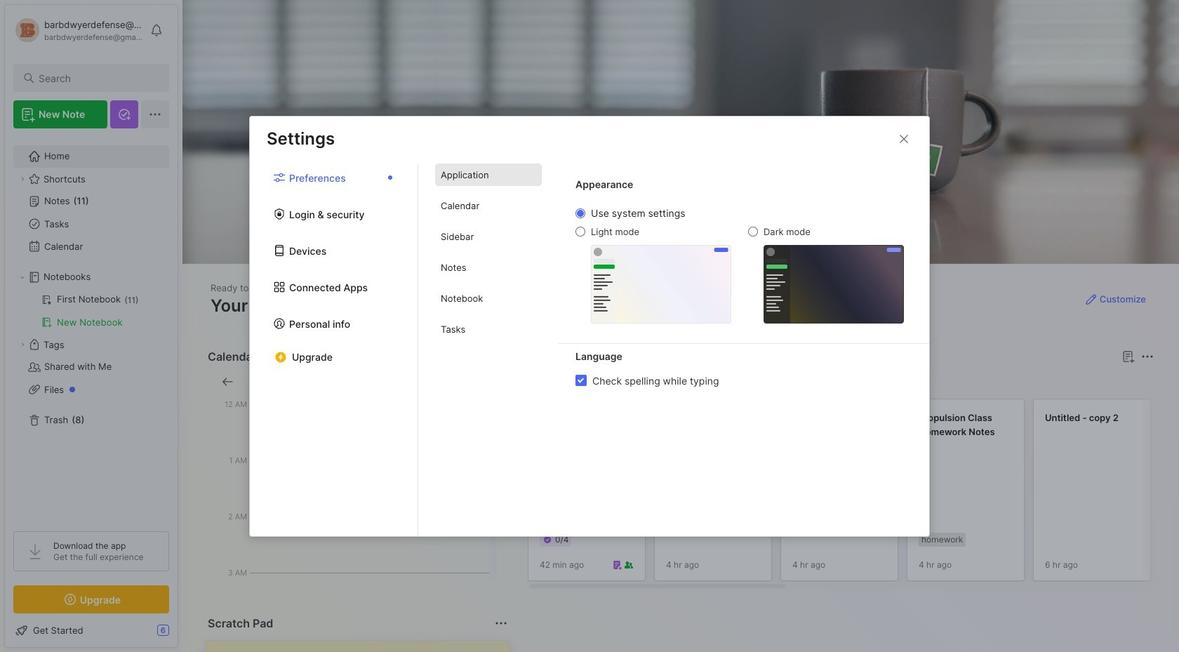 Task type: describe. For each thing, give the bounding box(es) containing it.
expand tags image
[[18, 340, 27, 349]]

main element
[[0, 0, 183, 652]]

group inside tree
[[13, 289, 168, 333]]

close image
[[896, 130, 913, 147]]

expand notebooks image
[[18, 273, 27, 282]]



Task type: locate. For each thing, give the bounding box(es) containing it.
tab
[[435, 164, 542, 186], [435, 194, 542, 217], [435, 225, 542, 248], [435, 256, 542, 279], [435, 287, 542, 310], [435, 318, 542, 340], [531, 373, 572, 390], [578, 373, 635, 390]]

None search field
[[39, 70, 157, 86]]

row group
[[528, 399, 1179, 590]]

Start writing… text field
[[217, 641, 510, 652]]

option group
[[576, 207, 904, 323]]

None radio
[[576, 208, 586, 218], [748, 227, 758, 237], [576, 208, 586, 218], [748, 227, 758, 237]]

None radio
[[576, 227, 586, 237]]

none search field inside main element
[[39, 70, 157, 86]]

tab list
[[250, 164, 418, 536], [418, 164, 559, 536], [531, 373, 1152, 390]]

tree
[[5, 137, 178, 519]]

None checkbox
[[576, 375, 587, 386]]

tree inside main element
[[5, 137, 178, 519]]

group
[[13, 289, 168, 333]]

Search text field
[[39, 72, 157, 85]]



Task type: vqa. For each thing, say whether or not it's contained in the screenshot.
option on the top left of page
yes



